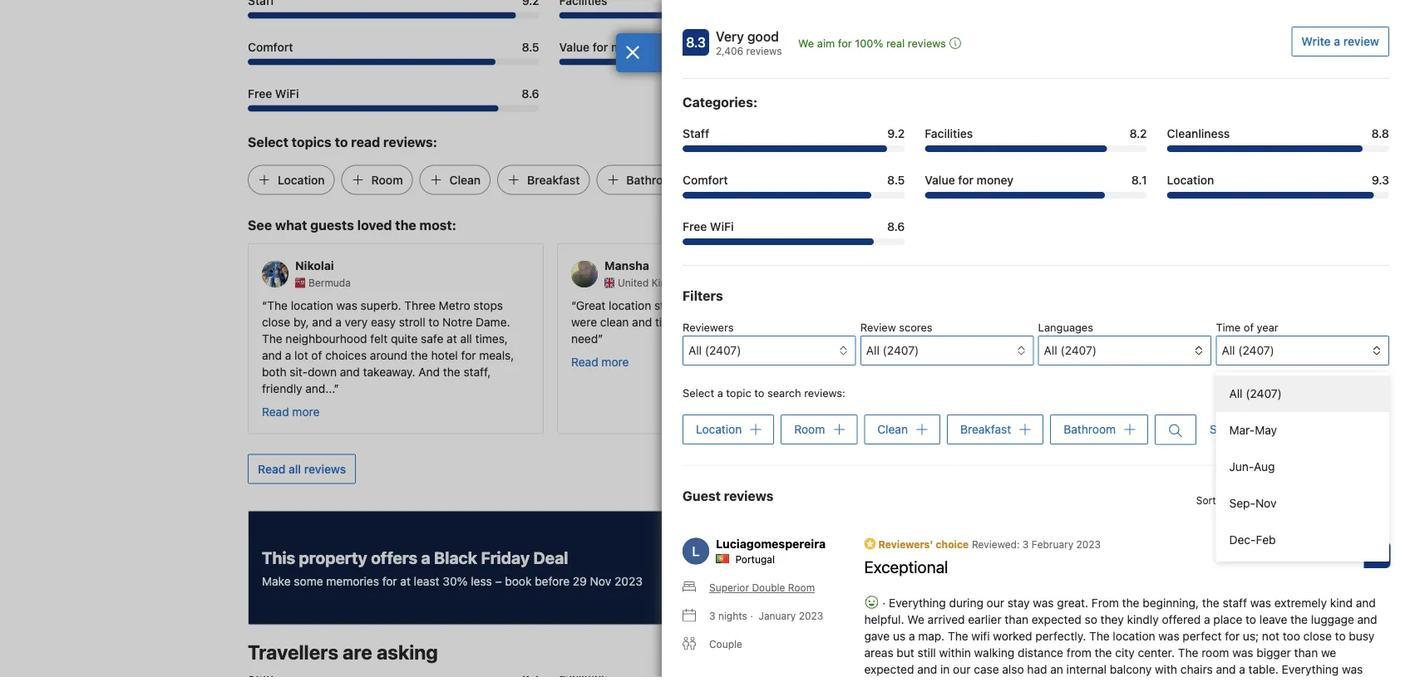 Task type: describe. For each thing, give the bounding box(es) containing it.
united kingdom image
[[605, 278, 615, 288]]

1 horizontal spatial 2023
[[799, 611, 823, 622]]

easy
[[371, 315, 396, 329]]

a inside this property offers a black friday deal make some memories for at least 30% less – book before 29 nov 2023
[[421, 548, 430, 568]]

stature
[[1104, 315, 1142, 329]]

review
[[1344, 35, 1380, 48]]

29
[[573, 575, 587, 588]]

we aim for 100% real reviews button
[[798, 35, 961, 52]]

mar-
[[1230, 424, 1255, 437]]

property
[[299, 548, 367, 568]]

0 vertical spatial 3
[[1023, 539, 1029, 550]]

friday
[[481, 548, 530, 568]]

" for " the location was superb.  three metro stops close by, and a very easy stroll to notre dame. the neighbourhood felt quite safe at all times, and a lot of choices around the hotel for meals, both sit-down and takeaway.  and the staff, friendly and...
[[262, 299, 267, 312]]

tidy
[[655, 315, 675, 329]]

free for the topmost free wifi 8.6 meter
[[248, 86, 272, 100]]

all for review scores
[[866, 344, 880, 358]]

facilities 8.2 meter for 8.1
[[559, 12, 851, 19]]

read all reviews
[[258, 462, 346, 476]]

1 vertical spatial comfort 8.5 meter
[[683, 192, 905, 199]]

and down choices
[[340, 365, 360, 379]]

at inside the " the location was superb.  three metro stops close by, and a very easy stroll to notre dame. the neighbourhood felt quite safe at all times, and a lot of choices around the hotel for meals, both sit-down and takeaway.  and the staff, friendly and...
[[447, 332, 457, 346]]

very for clean,
[[886, 299, 910, 312]]

exceptional
[[864, 557, 948, 577]]

all (2407) button for time of year
[[1216, 336, 1390, 366]]

safe
[[421, 332, 444, 346]]

reviews inside the 'very good 2,406 reviews'
[[746, 45, 782, 57]]

2 horizontal spatial read more
[[881, 355, 938, 369]]

room down read
[[371, 173, 403, 187]]

" great location staff were really helpful rooms were clean and tidy and have everything you need
[[571, 299, 817, 346]]

a down 'was'
[[335, 315, 342, 329]]

see for see what guests loved the most:
[[248, 217, 272, 233]]

good
[[747, 29, 779, 44]]

before
[[535, 575, 570, 588]]

8.8
[[1372, 127, 1390, 141]]

8.1 for the bottommost value for money 8.1 meter
[[1132, 173, 1147, 187]]

all (2407) button for languages
[[1038, 336, 1212, 366]]

value for money for the left value for money 8.1 meter
[[559, 40, 648, 54]]

around
[[370, 348, 408, 362]]

show more button
[[1210, 415, 1270, 445]]

0 horizontal spatial comfort 8.5 meter
[[248, 59, 539, 65]]

choice
[[936, 539, 969, 550]]

we aim for 100% real reviews
[[798, 37, 946, 49]]

dec-feb
[[1230, 533, 1276, 547]]

real
[[886, 37, 905, 49]]

0 vertical spatial free wifi 8.6 meter
[[248, 105, 539, 112]]

select for select topics to read reviews:
[[248, 134, 289, 150]]

more for great location staff were really helpful rooms were clean and tidy and have everything you need read more button
[[602, 355, 629, 369]]

takeaway.
[[363, 365, 415, 379]]

portugal
[[735, 554, 775, 566]]

stroll
[[399, 315, 425, 329]]

very inside the " the location was superb.  three metro stops close by, and a very easy stroll to notre dame. the neighbourhood felt quite safe at all times, and a lot of choices around the hotel for meals, both sit-down and takeaway.  and the staff, friendly and...
[[345, 315, 368, 329]]

" for the location was superb.  three metro stops close by, and a very easy stroll to notre dame. the neighbourhood felt quite safe at all times, and a lot of choices around the hotel for meals, both sit-down and takeaway.  and the staff, friendly and...
[[334, 382, 339, 395]]

sort
[[1197, 495, 1216, 507]]

of inside the " the location was superb.  three metro stops close by, and a very easy stroll to notre dame. the neighbourhood felt quite safe at all times, and a lot of choices around the hotel for meals, both sit-down and takeaway.  and the staff, friendly and...
[[311, 348, 322, 362]]

cleanliness 8.8 meter
[[1167, 146, 1390, 152]]

2 vertical spatial the
[[443, 365, 460, 379]]

location 9.3 meter
[[1167, 192, 1390, 199]]

friendly
[[262, 382, 302, 395]]

1 horizontal spatial ·
[[879, 597, 889, 610]]

1 horizontal spatial breakfast
[[960, 423, 1011, 437]]

really
[[711, 299, 740, 312]]

couple
[[709, 639, 743, 651]]

offers
[[371, 548, 418, 568]]

1 vertical spatial the
[[411, 348, 428, 362]]

location down 'cleanliness'
[[1167, 173, 1214, 187]]

and right 'tidy'
[[679, 315, 699, 329]]

at inside this property offers a black friday deal make some memories for at least 30% less – book before 29 nov 2023
[[400, 575, 411, 588]]

we
[[798, 37, 814, 49]]

see availability
[[1071, 647, 1153, 661]]

three
[[404, 299, 436, 312]]

1 vertical spatial ·
[[750, 611, 753, 622]]

comfort for left comfort 8.5 meter
[[248, 40, 293, 54]]

0 vertical spatial reviews:
[[383, 134, 437, 150]]

languages
[[1038, 321, 1094, 334]]

1 vertical spatial 3
[[709, 611, 716, 622]]

all inside read all reviews button
[[289, 462, 301, 476]]

very good 2,406 reviews
[[716, 29, 782, 57]]

most:
[[420, 217, 456, 233]]

0 vertical spatial the
[[267, 299, 288, 312]]

reviewers
[[683, 321, 734, 334]]

dec-
[[1230, 533, 1256, 547]]

read for read all reviews button
[[258, 462, 286, 476]]

certainly
[[902, 332, 948, 346]]

read more button for great location staff were really helpful rooms were clean and tidy and have everything you need
[[571, 354, 629, 371]]

staff inside very clean, very nice staff and a great value. room furnishings are bit small if of larger stature but certainly comfortable (110kg/190cm tall).
[[1000, 299, 1025, 312]]

may
[[1255, 424, 1277, 437]]

scores
[[899, 321, 933, 334]]

comfort for bottommost comfort 8.5 meter
[[683, 173, 728, 187]]

hotel
[[431, 348, 458, 362]]

deal
[[533, 548, 568, 568]]

free for bottommost free wifi 8.6 meter
[[683, 220, 707, 234]]

2023 inside this property offers a black friday deal make some memories for at least 30% less – book before 29 nov 2023
[[615, 575, 643, 588]]

bermuda
[[309, 277, 351, 289]]

sep-nov link
[[1216, 486, 1390, 522]]

nov inside this property offers a black friday deal make some memories for at least 30% less – book before 29 nov 2023
[[590, 575, 611, 588]]

choices
[[325, 348, 367, 362]]

lot
[[295, 348, 308, 362]]

jun-aug
[[1230, 460, 1275, 474]]

read for right read more button
[[881, 355, 908, 369]]

location down topic
[[696, 423, 742, 437]]

read more for " great location staff were really helpful rooms were clean and tidy and have everything you need
[[571, 355, 629, 369]]

for down 'facilities'
[[958, 173, 974, 187]]

a inside very clean, very nice staff and a great value. room furnishings are bit small if of larger stature but certainly comfortable (110kg/190cm tall).
[[1051, 299, 1057, 312]]

all for reviewers
[[689, 344, 702, 358]]

1 vertical spatial value for money 8.1 meter
[[925, 192, 1147, 199]]

superb.
[[361, 299, 401, 312]]

black
[[434, 548, 477, 568]]

10
[[1370, 547, 1385, 563]]

are inside very clean, very nice staff and a great value. room furnishings are bit small if of larger stature but certainly comfortable (110kg/190cm tall).
[[977, 315, 994, 329]]

and up neighbourhood
[[312, 315, 332, 329]]

time
[[1216, 321, 1241, 334]]

read for great location staff were really helpful rooms were clean and tidy and have everything you need read more button
[[571, 355, 598, 369]]

" for great location staff were really helpful rooms were clean and tidy and have everything you need
[[598, 332, 603, 346]]

staff,
[[464, 365, 491, 379]]

see for see availability
[[1071, 647, 1092, 661]]

2 horizontal spatial to
[[754, 387, 765, 400]]

(2407) up may
[[1246, 387, 1282, 401]]

meals,
[[479, 348, 514, 362]]

0 horizontal spatial bathroom
[[627, 173, 680, 187]]

quite
[[391, 332, 418, 346]]

0 horizontal spatial 8.6
[[522, 86, 539, 100]]

see what guests loved the most:
[[248, 217, 456, 233]]

staff inside the " great location staff were really helpful rooms were clean and tidy and have everything you need
[[655, 299, 679, 312]]

and
[[419, 365, 440, 379]]

helpful
[[743, 299, 780, 312]]

1 horizontal spatial were
[[682, 299, 708, 312]]

2 horizontal spatial read more button
[[881, 354, 938, 371]]

0 horizontal spatial to
[[335, 134, 348, 150]]

reviewed: 3 february 2023
[[972, 539, 1101, 550]]

of inside filter reviews region
[[1244, 321, 1254, 334]]

value for money for the bottommost value for money 8.1 meter
[[925, 173, 1014, 187]]

close image
[[625, 46, 640, 59]]

year
[[1257, 321, 1279, 334]]

all inside all (2407) link
[[1230, 387, 1243, 401]]

1 vertical spatial the
[[262, 332, 282, 346]]

to inside the " the location was superb.  three metro stops close by, and a very easy stroll to notre dame. the neighbourhood felt quite safe at all times, and a lot of choices around the hotel for meals, both sit-down and takeaway.  and the staff, friendly and...
[[429, 315, 439, 329]]

8.5 for bottommost comfort 8.5 meter
[[887, 173, 905, 187]]

show
[[1210, 423, 1240, 437]]

all for time of year
[[1222, 344, 1235, 358]]

1 horizontal spatial reviews:
[[804, 387, 846, 400]]

topics
[[292, 134, 332, 150]]

this property offers a black friday deal make some memories for at least 30% less – book before 29 nov 2023
[[262, 548, 643, 588]]

united kingdom
[[618, 277, 693, 289]]

very for good
[[716, 29, 744, 44]]

reviewers' choice
[[876, 539, 969, 550]]

value for the left value for money 8.1 meter
[[559, 40, 590, 54]]

0 horizontal spatial value for money 8.1 meter
[[559, 59, 851, 65]]

sort reviews by:
[[1197, 495, 1272, 507]]

write
[[1302, 35, 1331, 48]]

read all reviews button
[[248, 454, 356, 484]]

and inside very clean, very nice staff and a great value. room furnishings are bit small if of larger stature but certainly comfortable (110kg/190cm tall).
[[1028, 299, 1048, 312]]

for inside this property offers a black friday deal make some memories for at least 30% less – book before 29 nov 2023
[[382, 575, 397, 588]]

less
[[471, 575, 492, 588]]

all (2407) up mar-may
[[1230, 387, 1282, 401]]

select topics to read reviews:
[[248, 134, 437, 150]]

more inside 'button'
[[1243, 423, 1270, 437]]

read for read more button associated with the location was superb.  three metro stops close by, and a very easy stroll to notre dame. the neighbourhood felt quite safe at all times, and a lot of choices around the hotel for meals, both sit-down and takeaway.  and the staff, friendly and...
[[262, 405, 289, 419]]

neighbourhood
[[286, 332, 367, 346]]

availability
[[1095, 647, 1153, 661]]

of inside very clean, very nice staff and a great value. room furnishings are bit small if of larger stature but certainly comfortable (110kg/190cm tall).
[[1056, 315, 1066, 329]]

aug
[[1254, 460, 1275, 474]]

mar-may link
[[1216, 412, 1390, 449]]

review
[[861, 321, 896, 334]]

read more for " the location was superb.  three metro stops close by, and a very easy stroll to notre dame. the neighbourhood felt quite safe at all times, and a lot of choices around the hotel for meals, both sit-down and takeaway.  and the staff, friendly and...
[[262, 405, 320, 419]]

superior double room
[[709, 582, 815, 594]]



Task type: vqa. For each thing, say whether or not it's contained in the screenshot.
the rightmost location
yes



Task type: locate. For each thing, give the bounding box(es) containing it.
what
[[275, 217, 307, 233]]

clean
[[450, 173, 481, 187], [878, 423, 908, 437]]

nikolai
[[295, 259, 334, 273]]

have
[[702, 315, 727, 329]]

this is a carousel with rotating slides. it displays featured reviews of the property. use next and previous buttons to navigate. region
[[235, 237, 1176, 441]]

0 horizontal spatial are
[[343, 641, 372, 664]]

location right aim
[[871, 40, 918, 54]]

all (2407)
[[689, 344, 741, 358], [866, 344, 919, 358], [1044, 344, 1097, 358], [1222, 344, 1275, 358], [1230, 387, 1282, 401]]

all (2407) button for review scores
[[861, 336, 1034, 366]]

0 horizontal spatial value
[[559, 40, 590, 54]]

0 horizontal spatial see
[[248, 217, 272, 233]]

by:
[[1258, 495, 1272, 507]]

guest
[[683, 488, 721, 504]]

1 horizontal spatial 8.1
[[1132, 173, 1147, 187]]

a up least
[[421, 548, 430, 568]]

reviews down good
[[746, 45, 782, 57]]

the up and
[[411, 348, 428, 362]]

1 horizontal spatial facilities 8.2 meter
[[925, 146, 1147, 152]]

all (2407) for time of year
[[1222, 344, 1275, 358]]

read more button down need
[[571, 354, 629, 371]]

read
[[571, 355, 598, 369], [881, 355, 908, 369], [262, 405, 289, 419], [258, 462, 286, 476]]

location down topics
[[278, 173, 325, 187]]

2023 right 29
[[615, 575, 643, 588]]

travellers are asking
[[248, 641, 438, 664]]

reviews right the real
[[908, 37, 946, 49]]

the up the close
[[267, 299, 288, 312]]

" down stature
[[1119, 332, 1124, 346]]

1 horizontal spatial value for money
[[925, 173, 1014, 187]]

all (2407) button down year
[[1216, 336, 1390, 366]]

very up "furnishings"
[[948, 299, 971, 312]]

0 vertical spatial 2023
[[1077, 539, 1101, 550]]

but
[[881, 332, 898, 346]]

location inside the " great location staff were really helpful rooms were clean and tidy and have everything you need
[[609, 299, 651, 312]]

are left asking
[[343, 641, 372, 664]]

clean
[[600, 315, 629, 329]]

categories:
[[683, 94, 758, 110]]

see availability button
[[1061, 639, 1163, 669]]

all (2407) down the languages
[[1044, 344, 1097, 358]]

this property offers a black friday deal image
[[1062, 525, 1148, 612]]

2 horizontal spatial 2023
[[1077, 539, 1101, 550]]

nov inside filter reviews region
[[1256, 497, 1277, 511]]

(2407) for review scores
[[883, 344, 919, 358]]

all (2407) down reviewers
[[689, 344, 741, 358]]

1 staff from the left
[[655, 299, 679, 312]]

8.5 for left comfort 8.5 meter
[[522, 40, 539, 54]]

very
[[948, 299, 971, 312], [345, 315, 368, 329]]

very up the '2,406'
[[716, 29, 744, 44]]

wifi
[[275, 86, 299, 100], [710, 220, 734, 234]]

3
[[1023, 539, 1029, 550], [709, 611, 716, 622]]

all up show more
[[1230, 387, 1243, 401]]

a up if
[[1051, 299, 1057, 312]]

0 vertical spatial ·
[[879, 597, 889, 610]]

value.
[[1092, 299, 1123, 312]]

0 horizontal spatial select
[[248, 134, 289, 150]]

for down offers
[[382, 575, 397, 588]]

read more down friendly
[[262, 405, 320, 419]]

1 horizontal spatial nov
[[1256, 497, 1277, 511]]

show more
[[1210, 423, 1270, 437]]

1 horizontal spatial "
[[598, 332, 603, 346]]

staff up 'tidy'
[[655, 299, 679, 312]]

1 vertical spatial clean
[[878, 423, 908, 437]]

of left year
[[1244, 321, 1254, 334]]

need
[[571, 332, 598, 346]]

felt
[[370, 332, 388, 346]]

4 all (2407) button from the left
[[1216, 336, 1390, 366]]

free wifi 8.6 meter up read
[[248, 105, 539, 112]]

1 horizontal spatial comfort 8.5 meter
[[683, 192, 905, 199]]

–
[[495, 575, 502, 588]]

staff up bit
[[1000, 299, 1025, 312]]

staff
[[655, 299, 679, 312], [1000, 299, 1025, 312]]

(2407) for reviewers
[[705, 344, 741, 358]]

0 vertical spatial bathroom
[[627, 173, 680, 187]]

some
[[294, 575, 323, 588]]

0 horizontal spatial location
[[291, 299, 333, 312]]

0 vertical spatial at
[[447, 332, 457, 346]]

and left 'tidy'
[[632, 315, 652, 329]]

for inside button
[[838, 37, 852, 49]]

1 vertical spatial nov
[[590, 575, 611, 588]]

mansha
[[605, 259, 649, 273]]

value for money 8.1 meter
[[559, 59, 851, 65], [925, 192, 1147, 199]]

money
[[611, 40, 648, 54], [977, 173, 1014, 187]]

(110kg/190cm
[[1019, 332, 1094, 346]]

1 horizontal spatial very
[[886, 299, 910, 312]]

read more
[[571, 355, 629, 369], [881, 355, 938, 369], [262, 405, 320, 419]]

great
[[1060, 299, 1088, 312]]

0 horizontal spatial free
[[248, 86, 272, 100]]

1 horizontal spatial 8.5
[[887, 173, 905, 187]]

superior double room link
[[683, 581, 815, 596]]

location for by,
[[291, 299, 333, 312]]

the down hotel
[[443, 365, 460, 379]]

0 vertical spatial select
[[248, 134, 289, 150]]

to
[[335, 134, 348, 150], [429, 315, 439, 329], [754, 387, 765, 400]]

all (2407) for reviewers
[[689, 344, 741, 358]]

0 vertical spatial are
[[977, 315, 994, 329]]

0 horizontal spatial comfort
[[248, 40, 293, 54]]

all down reviewers
[[689, 344, 702, 358]]

at left least
[[400, 575, 411, 588]]

both
[[262, 365, 287, 379]]

30%
[[443, 575, 468, 588]]

room up "but"
[[881, 315, 911, 329]]

1 horizontal spatial see
[[1071, 647, 1092, 661]]

0 horizontal spatial very
[[716, 29, 744, 44]]

for
[[838, 37, 852, 49], [593, 40, 608, 54], [958, 173, 974, 187], [461, 348, 476, 362], [382, 575, 397, 588]]

(2407) down review scores
[[883, 344, 919, 358]]

0 vertical spatial were
[[682, 299, 708, 312]]

bermuda image
[[295, 278, 305, 288]]

1 horizontal spatial select
[[683, 387, 714, 400]]

double
[[752, 582, 785, 594]]

all left "but"
[[866, 344, 880, 358]]

were up have
[[682, 299, 708, 312]]

clean,
[[913, 299, 945, 312]]

down
[[308, 365, 337, 379]]

0 horizontal spatial facilities 8.2 meter
[[559, 12, 851, 19]]

reviews:
[[383, 134, 437, 150], [804, 387, 846, 400]]

(2407) for languages
[[1061, 344, 1097, 358]]

(2407) for time of year
[[1239, 344, 1275, 358]]

free wifi up topics
[[248, 86, 299, 100]]

money for the left value for money 8.1 meter
[[611, 40, 648, 54]]

nov right 29
[[590, 575, 611, 588]]

1 horizontal spatial comfort
[[683, 173, 728, 187]]

0 vertical spatial free
[[248, 86, 272, 100]]

0 horizontal spatial staff
[[655, 299, 679, 312]]

" inside the " great location staff were really helpful rooms were clean and tidy and have everything you need
[[571, 299, 576, 312]]

least
[[414, 575, 440, 588]]

select
[[248, 134, 289, 150], [683, 387, 714, 400]]

2023 right february
[[1077, 539, 1101, 550]]

1 horizontal spatial bathroom
[[1064, 423, 1116, 437]]

room
[[371, 173, 403, 187], [881, 315, 911, 329], [794, 423, 825, 437], [788, 582, 815, 594]]

all (2407) button for reviewers
[[683, 336, 856, 366]]

dame.
[[476, 315, 510, 329]]

3 all (2407) button from the left
[[1038, 336, 1212, 366]]

3 left february
[[1023, 539, 1029, 550]]

"
[[598, 332, 603, 346], [1119, 332, 1124, 346], [334, 382, 339, 395]]

for inside the " the location was superb.  three metro stops close by, and a very easy stroll to notre dame. the neighbourhood felt quite safe at all times, and a lot of choices around the hotel for meals, both sit-down and takeaway.  and the staff, friendly and...
[[461, 348, 476, 362]]

0 vertical spatial clean
[[450, 173, 481, 187]]

all inside the " the location was superb.  three metro stops close by, and a very easy stroll to notre dame. the neighbourhood felt quite safe at all times, and a lot of choices around the hotel for meals, both sit-down and takeaway.  and the staff, friendly and...
[[460, 332, 472, 346]]

2 " from the left
[[571, 299, 576, 312]]

at down notre
[[447, 332, 457, 346]]

1 horizontal spatial very
[[948, 299, 971, 312]]

1 horizontal spatial value for money 8.1 meter
[[925, 192, 1147, 199]]

very inside very clean, very nice staff and a great value. room furnishings are bit small if of larger stature but certainly comfortable (110kg/190cm tall).
[[948, 299, 971, 312]]

a inside button
[[1334, 35, 1341, 48]]

1 horizontal spatial free wifi
[[683, 220, 734, 234]]

value down 'facilities'
[[925, 173, 955, 187]]

0 horizontal spatial "
[[334, 382, 339, 395]]

read inside read all reviews button
[[258, 462, 286, 476]]

0 vertical spatial 8.6
[[522, 86, 539, 100]]

free wifi 8.6 meter up rooms at the top of the page
[[683, 239, 905, 245]]

0 vertical spatial 8.1
[[835, 40, 851, 54]]

scored 8.3 element
[[683, 29, 709, 56]]

facilities 8.2 meter for 8.5
[[925, 146, 1147, 152]]

2 vertical spatial to
[[754, 387, 765, 400]]

of right if
[[1056, 315, 1066, 329]]

0 horizontal spatial read more
[[262, 405, 320, 419]]

1 vertical spatial very
[[345, 315, 368, 329]]

for left close image
[[593, 40, 608, 54]]

nov up feb
[[1256, 497, 1277, 511]]

" up need
[[571, 299, 576, 312]]

staff 9.2 meter
[[248, 12, 539, 19], [683, 146, 905, 152]]

0 vertical spatial the
[[395, 217, 416, 233]]

value left close image
[[559, 40, 590, 54]]

"
[[262, 299, 267, 312], [571, 299, 576, 312]]

to right topic
[[754, 387, 765, 400]]

read more button down friendly
[[262, 404, 320, 420]]

make
[[262, 575, 291, 588]]

1 horizontal spatial staff
[[1000, 299, 1025, 312]]

room down search
[[794, 423, 825, 437]]

the right loved
[[395, 217, 416, 233]]

all for languages
[[1044, 344, 1058, 358]]

filter reviews region
[[683, 286, 1390, 562]]

0 vertical spatial all
[[460, 332, 472, 346]]

1 vertical spatial see
[[1071, 647, 1092, 661]]

1 vertical spatial 8.5
[[887, 173, 905, 187]]

room right double
[[788, 582, 815, 594]]

jun-aug link
[[1216, 449, 1390, 486]]

see left what
[[248, 217, 272, 233]]

wifi for bottommost free wifi 8.6 meter
[[710, 220, 734, 234]]

·
[[879, 597, 889, 610], [750, 611, 753, 622]]

read more button for the location was superb.  three metro stops close by, and a very easy stroll to notre dame. the neighbourhood felt quite safe at all times, and a lot of choices around the hotel for meals, both sit-down and takeaway.  and the staff, friendly and...
[[262, 404, 320, 420]]

of right the lot
[[311, 348, 322, 362]]

0 horizontal spatial read more button
[[262, 404, 320, 420]]

free wifi 8.6 meter
[[248, 105, 539, 112], [683, 239, 905, 245]]

0 horizontal spatial 2023
[[615, 575, 643, 588]]

0 horizontal spatial staff 9.2 meter
[[248, 12, 539, 19]]

metro
[[439, 299, 470, 312]]

guest reviews
[[683, 488, 774, 504]]

read more down certainly
[[881, 355, 938, 369]]

1 vertical spatial all
[[289, 462, 301, 476]]

location for clean
[[609, 299, 651, 312]]

" inside the " the location was superb.  three metro stops close by, and a very easy stroll to notre dame. the neighbourhood felt quite safe at all times, and a lot of choices around the hotel for meals, both sit-down and takeaway.  and the staff, friendly and...
[[262, 299, 267, 312]]

9.2
[[888, 127, 905, 141]]

very clean, very nice staff and a great value. room furnishings are bit small if of larger stature but certainly comfortable (110kg/190cm tall).
[[881, 299, 1142, 346]]

0 vertical spatial nov
[[1256, 497, 1277, 511]]

more for read more button associated with the location was superb.  three metro stops close by, and a very easy stroll to notre dame. the neighbourhood felt quite safe at all times, and a lot of choices around the hotel for meals, both sit-down and takeaway.  and the staff, friendly and...
[[292, 405, 320, 419]]

1 vertical spatial free wifi 8.6 meter
[[683, 239, 905, 245]]

1 horizontal spatial 8.6
[[887, 220, 905, 234]]

8.5
[[522, 40, 539, 54], [887, 173, 905, 187]]

1 all (2407) button from the left
[[683, 336, 856, 366]]

for right aim
[[838, 37, 852, 49]]

all (2407) button down stature
[[1038, 336, 1212, 366]]

select a topic to search reviews:
[[683, 387, 846, 400]]

tall).
[[1097, 332, 1119, 346]]

(2407) down time of year
[[1239, 344, 1275, 358]]

0 horizontal spatial breakfast
[[527, 173, 580, 187]]

at
[[447, 332, 457, 346], [400, 575, 411, 588]]

to up safe
[[429, 315, 439, 329]]

select for select a topic to search reviews:
[[683, 387, 714, 400]]

reviews: right read
[[383, 134, 437, 150]]

see inside button
[[1071, 647, 1092, 661]]

a left the lot
[[285, 348, 291, 362]]

reviews right guest
[[724, 488, 774, 504]]

8.1 right aim
[[835, 40, 851, 54]]

1 horizontal spatial of
[[1056, 315, 1066, 329]]

0 horizontal spatial free wifi 8.6 meter
[[248, 105, 539, 112]]

0 vertical spatial value
[[559, 40, 590, 54]]

1 vertical spatial facilities 8.2 meter
[[925, 146, 1147, 152]]

very down 'was'
[[345, 315, 368, 329]]

scored 10 element
[[1364, 542, 1391, 569]]

0 horizontal spatial clean
[[450, 173, 481, 187]]

close
[[262, 315, 290, 329]]

reviews inside read all reviews button
[[304, 462, 346, 476]]

facilities 8.2 meter
[[559, 12, 851, 19], [925, 146, 1147, 152]]

0 vertical spatial comfort 8.5 meter
[[248, 59, 539, 65]]

travellers
[[248, 641, 338, 664]]

room inside very clean, very nice staff and a great value. room furnishings are bit small if of larger stature but certainly comfortable (110kg/190cm tall).
[[881, 315, 911, 329]]

(2407) down reviewers
[[705, 344, 741, 358]]

2 staff from the left
[[1000, 299, 1025, 312]]

0 vertical spatial value for money
[[559, 40, 648, 54]]

0 horizontal spatial were
[[571, 315, 597, 329]]

jun-
[[1230, 460, 1254, 474]]

location down the united
[[609, 299, 651, 312]]

more for right read more button
[[911, 355, 938, 369]]

2 vertical spatial 2023
[[799, 611, 823, 622]]

all (2407) for review scores
[[866, 344, 919, 358]]

0 horizontal spatial very
[[345, 315, 368, 329]]

location up by,
[[291, 299, 333, 312]]

1 horizontal spatial read more
[[571, 355, 629, 369]]

memories
[[326, 575, 379, 588]]

staff 9.2 meter for comfort
[[683, 146, 905, 152]]

nights
[[718, 611, 747, 622]]

0 vertical spatial money
[[611, 40, 648, 54]]

1 horizontal spatial "
[[571, 299, 576, 312]]

8.1 down 8.2
[[1132, 173, 1147, 187]]

are down nice
[[977, 315, 994, 329]]

0 vertical spatial comfort
[[248, 40, 293, 54]]

all down friendly
[[289, 462, 301, 476]]

0 vertical spatial to
[[335, 134, 348, 150]]

2023 right the january
[[799, 611, 823, 622]]

1 vertical spatial at
[[400, 575, 411, 588]]

0 horizontal spatial wifi
[[275, 86, 299, 100]]

· right nights
[[750, 611, 753, 622]]

a
[[1334, 35, 1341, 48], [1051, 299, 1057, 312], [335, 315, 342, 329], [285, 348, 291, 362], [717, 387, 723, 400], [421, 548, 430, 568]]

and...
[[305, 382, 334, 395]]

all down the languages
[[1044, 344, 1058, 358]]

times,
[[475, 332, 508, 346]]

1 vertical spatial to
[[429, 315, 439, 329]]

staff 9.2 meter for value for money
[[248, 12, 539, 19]]

to left read
[[335, 134, 348, 150]]

were up need
[[571, 315, 597, 329]]

reviews inside we aim for 100% real reviews button
[[908, 37, 946, 49]]

(2407) down the languages
[[1061, 344, 1097, 358]]

2 all (2407) button from the left
[[861, 336, 1034, 366]]

review scores
[[861, 321, 933, 334]]

and up 'both'
[[262, 348, 282, 362]]

money for the bottommost value for money 8.1 meter
[[977, 173, 1014, 187]]

0 horizontal spatial money
[[611, 40, 648, 54]]

1 vertical spatial 8.6
[[887, 220, 905, 234]]

value for the bottommost value for money 8.1 meter
[[925, 173, 955, 187]]

2 horizontal spatial "
[[1119, 332, 1124, 346]]

1 location from the left
[[291, 299, 333, 312]]

" for " great location staff were really helpful rooms were clean and tidy and have everything you need
[[571, 299, 576, 312]]

great
[[576, 299, 606, 312]]

0 vertical spatial free wifi
[[248, 86, 299, 100]]

small
[[1015, 315, 1042, 329]]

wifi for the topmost free wifi 8.6 meter
[[275, 86, 299, 100]]

all (2407) button down everything
[[683, 336, 856, 366]]

filters
[[683, 288, 723, 304]]

search
[[768, 387, 801, 400]]

1 vertical spatial are
[[343, 641, 372, 664]]

select left topics
[[248, 134, 289, 150]]

larger
[[1070, 315, 1101, 329]]

very inside very clean, very nice staff and a great value. room furnishings are bit small if of larger stature but certainly comfortable (110kg/190cm tall).
[[886, 299, 910, 312]]

0 vertical spatial very
[[716, 29, 744, 44]]

read more down need
[[571, 355, 629, 369]]

write a review
[[1302, 35, 1380, 48]]

free wifi for the topmost free wifi 8.6 meter
[[248, 86, 299, 100]]

rated very good element
[[716, 27, 782, 47]]

see left availability on the right bottom of the page
[[1071, 647, 1092, 661]]

1 vertical spatial reviews:
[[804, 387, 846, 400]]

2 location from the left
[[609, 299, 651, 312]]

all (2407) button down "furnishings"
[[861, 336, 1034, 366]]

0 horizontal spatial reviews:
[[383, 134, 437, 150]]

2,406
[[716, 45, 744, 57]]

a left topic
[[717, 387, 723, 400]]

all down notre
[[460, 332, 472, 346]]

review categories element
[[683, 92, 758, 112]]

8.3
[[686, 35, 706, 50]]

all (2407) down review scores
[[866, 344, 919, 358]]

1 horizontal spatial location
[[609, 299, 651, 312]]

free wifi up kingdom
[[683, 220, 734, 234]]

the
[[267, 299, 288, 312], [262, 332, 282, 346]]

1 vertical spatial 8.1
[[1132, 173, 1147, 187]]

1 horizontal spatial read more button
[[571, 354, 629, 371]]

the down the close
[[262, 332, 282, 346]]

0 horizontal spatial value for money
[[559, 40, 648, 54]]

topic
[[726, 387, 752, 400]]

asking
[[377, 641, 438, 664]]

0 horizontal spatial at
[[400, 575, 411, 588]]

" up the close
[[262, 299, 267, 312]]

1 vertical spatial staff 9.2 meter
[[683, 146, 905, 152]]

dec-feb link
[[1216, 522, 1390, 559]]

8.1 for the left value for money 8.1 meter
[[835, 40, 851, 54]]

reviews down and...
[[304, 462, 346, 476]]

location inside the " the location was superb.  three metro stops close by, and a very easy stroll to notre dame. the neighbourhood felt quite safe at all times, and a lot of choices around the hotel for meals, both sit-down and takeaway.  and the staff, friendly and...
[[291, 299, 333, 312]]

select left topic
[[683, 387, 714, 400]]

reviews left by:
[[1219, 495, 1255, 507]]

1 horizontal spatial 3
[[1023, 539, 1029, 550]]

nov
[[1256, 497, 1277, 511], [590, 575, 611, 588]]

read more button down certainly
[[881, 354, 938, 371]]

comfort 8.5 meter
[[248, 59, 539, 65], [683, 192, 905, 199]]

if
[[1046, 315, 1052, 329]]

8.1
[[835, 40, 851, 54], [1132, 173, 1147, 187]]

very inside the 'very good 2,406 reviews'
[[716, 29, 744, 44]]

3 left nights
[[709, 611, 716, 622]]

1 " from the left
[[262, 299, 267, 312]]

wifi up filters in the top of the page
[[710, 220, 734, 234]]

all (2407) for languages
[[1044, 344, 1097, 358]]

" down clean
[[598, 332, 603, 346]]

0 vertical spatial see
[[248, 217, 272, 233]]

free wifi for bottommost free wifi 8.6 meter
[[683, 220, 734, 234]]

read
[[351, 134, 380, 150]]

wifi up topics
[[275, 86, 299, 100]]



